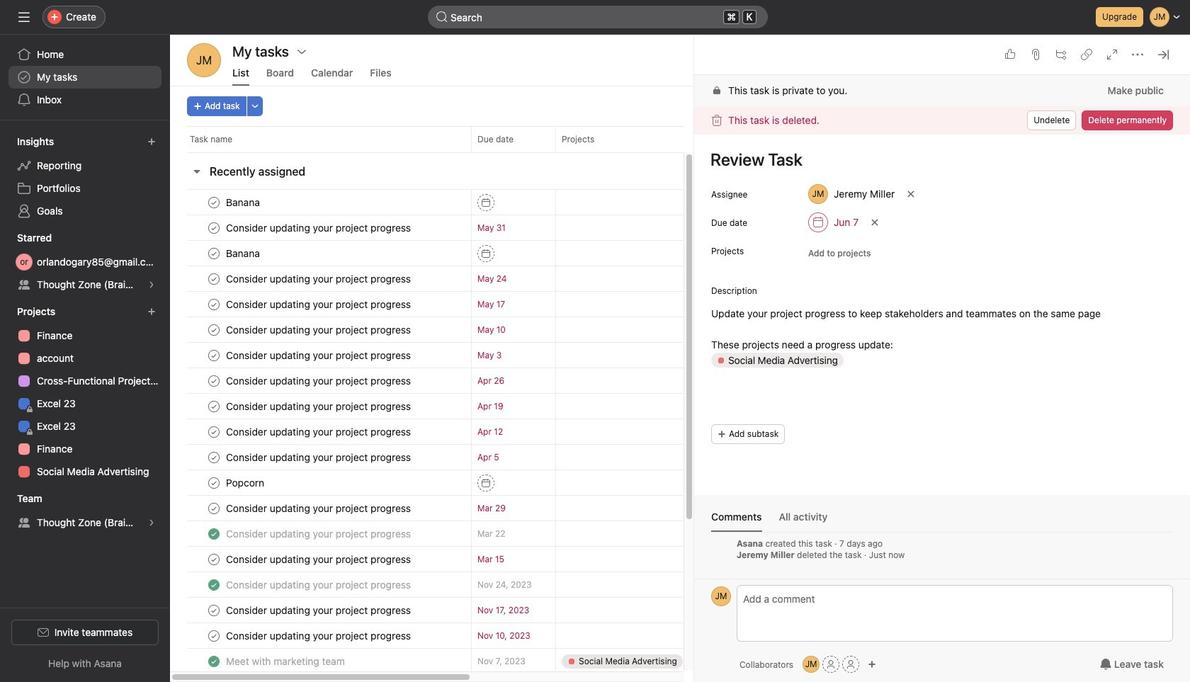 Task type: locate. For each thing, give the bounding box(es) containing it.
7 consider updating your project progress cell from the top
[[170, 393, 471, 419]]

5 task name text field from the top
[[223, 348, 415, 362]]

8 mark complete checkbox from the top
[[205, 449, 222, 466]]

mark complete checkbox for 15th consider updating your project progress cell from the top
[[205, 627, 222, 644]]

0 vertical spatial completed checkbox
[[205, 525, 222, 542]]

task name text field for 6th consider updating your project progress cell from the bottom
[[223, 501, 415, 515]]

row
[[170, 126, 1044, 152], [187, 152, 1027, 153], [170, 189, 1044, 215], [170, 215, 1044, 241], [170, 240, 1044, 266], [170, 266, 1044, 292], [170, 291, 1044, 317], [170, 317, 1044, 343], [170, 342, 1044, 368], [170, 368, 1044, 394], [170, 393, 1044, 419], [170, 419, 1044, 445], [170, 444, 1044, 470], [170, 470, 1044, 496], [170, 495, 1044, 522], [170, 521, 1044, 547], [170, 546, 1044, 573], [170, 572, 1044, 598], [170, 597, 1044, 624], [170, 623, 1044, 649], [170, 648, 1044, 675]]

9 mark complete checkbox from the top
[[205, 627, 222, 644]]

1 completed checkbox from the top
[[205, 525, 222, 542]]

tab list
[[711, 509, 1173, 533]]

mark complete image for 2nd banana cell from the top
[[205, 245, 222, 262]]

10 mark complete image from the top
[[205, 627, 222, 644]]

completed image inside consider updating your project progress cell
[[205, 525, 222, 542]]

task name text field for 15th consider updating your project progress cell from the top
[[223, 629, 415, 643]]

mark complete checkbox for popcorn cell at bottom
[[205, 474, 222, 491]]

4 task name text field from the top
[[223, 476, 269, 490]]

2 completed image from the top
[[205, 653, 222, 670]]

1 task name text field from the top
[[223, 272, 415, 286]]

1 vertical spatial jm image
[[805, 656, 817, 673]]

see details, thought zone (brainstorm space) image inside starred element
[[147, 281, 156, 289]]

11 task name text field from the top
[[223, 629, 415, 643]]

global element
[[0, 35, 170, 120]]

2 task name text field from the top
[[223, 297, 415, 311]]

8 task name text field from the top
[[223, 425, 415, 439]]

completed image
[[205, 525, 222, 542], [205, 653, 222, 670]]

Completed checkbox
[[205, 525, 222, 542], [205, 653, 222, 670]]

7 task name text field from the top
[[223, 399, 415, 413]]

1 consider updating your project progress cell from the top
[[170, 215, 471, 241]]

0 vertical spatial see details, thought zone (brainstorm space) image
[[147, 281, 156, 289]]

9 task name text field from the top
[[223, 501, 415, 515]]

1 see details, thought zone (brainstorm space) image from the top
[[147, 281, 156, 289]]

8 task name text field from the top
[[223, 654, 349, 669]]

8 mark complete image from the top
[[205, 500, 222, 517]]

10 task name text field from the top
[[223, 603, 415, 618]]

2 completed checkbox from the top
[[205, 653, 222, 670]]

2 mark complete image from the top
[[205, 347, 222, 364]]

or image
[[20, 254, 28, 271]]

1 mark complete checkbox from the top
[[205, 296, 222, 313]]

2 see details, thought zone (brainstorm space) image from the top
[[147, 519, 156, 527]]

12 consider updating your project progress cell from the top
[[170, 546, 471, 573]]

1 vertical spatial see details, thought zone (brainstorm space) image
[[147, 519, 156, 527]]

completed checkbox inside 'meet with marketing team' cell
[[205, 653, 222, 670]]

completed image
[[205, 576, 222, 593]]

7 mark complete checkbox from the top
[[205, 423, 222, 440]]

2 mark complete image from the top
[[205, 245, 222, 262]]

mark complete image inside banana cell
[[205, 245, 222, 262]]

mark complete image inside popcorn cell
[[205, 474, 222, 491]]

remove assignee image
[[907, 190, 916, 198]]

1 vertical spatial completed image
[[205, 653, 222, 670]]

6 mark complete image from the top
[[205, 398, 222, 415]]

mark complete image
[[205, 194, 222, 211], [205, 347, 222, 364], [205, 372, 222, 389], [205, 423, 222, 440], [205, 449, 222, 466], [205, 602, 222, 619]]

Completed checkbox
[[205, 576, 222, 593]]

task name text field for third consider updating your project progress cell from the top's mark complete icon
[[223, 297, 415, 311]]

1 mark complete image from the top
[[205, 219, 222, 236]]

4 consider updating your project progress cell from the top
[[170, 317, 471, 343]]

meet with marketing team cell
[[170, 648, 471, 675]]

5 mark complete image from the top
[[205, 449, 222, 466]]

mark complete checkbox for 6th consider updating your project progress cell from the bottom
[[205, 500, 222, 517]]

task name text field for 15th consider updating your project progress cell from the bottom of the header recently assigned tree grid
[[223, 221, 415, 235]]

task name text field for 9th consider updating your project progress cell from the top's mark complete image
[[223, 450, 415, 464]]

6 mark complete checkbox from the top
[[205, 551, 222, 568]]

4 task name text field from the top
[[223, 323, 415, 337]]

6 mark complete checkbox from the top
[[205, 347, 222, 364]]

9 consider updating your project progress cell from the top
[[170, 444, 471, 470]]

mark complete image for 2nd consider updating your project progress cell from the bottom of the header recently assigned tree grid
[[205, 602, 222, 619]]

mark complete image for 15th consider updating your project progress cell from the top
[[205, 627, 222, 644]]

Mark complete checkbox
[[205, 194, 222, 211], [205, 219, 222, 236], [205, 245, 222, 262], [205, 270, 222, 287], [205, 321, 222, 338], [205, 347, 222, 364], [205, 423, 222, 440], [205, 449, 222, 466], [205, 627, 222, 644]]

0 likes. click to like this task image
[[1005, 49, 1016, 60]]

add or remove collaborators image
[[868, 660, 877, 669]]

task name text field inside popcorn cell
[[223, 476, 269, 490]]

full screen image
[[1107, 49, 1118, 60]]

3 mark complete image from the top
[[205, 270, 222, 287]]

mark complete checkbox for 14th consider updating your project progress cell from the bottom of the header recently assigned tree grid
[[205, 270, 222, 287]]

4 mark complete checkbox from the top
[[205, 270, 222, 287]]

task name text field for mark complete icon in the popcorn cell
[[223, 476, 269, 490]]

3 mark complete checkbox from the top
[[205, 245, 222, 262]]

0 vertical spatial banana cell
[[170, 189, 471, 215]]

5 mark complete image from the top
[[205, 321, 222, 338]]

None field
[[428, 6, 768, 28]]

4 mark complete checkbox from the top
[[205, 474, 222, 491]]

4 mark complete image from the top
[[205, 296, 222, 313]]

9 mark complete image from the top
[[205, 551, 222, 568]]

6 task name text field from the top
[[223, 552, 415, 567]]

jm image
[[715, 587, 727, 607], [805, 656, 817, 673]]

2 task name text field from the top
[[223, 221, 415, 235]]

5 mark complete checkbox from the top
[[205, 321, 222, 338]]

7 mark complete image from the top
[[205, 474, 222, 491]]

1 mark complete checkbox from the top
[[205, 194, 222, 211]]

task name text field for 8th consider updating your project progress cell
[[223, 425, 415, 439]]

1 vertical spatial banana cell
[[170, 240, 471, 266]]

0 vertical spatial jm image
[[715, 587, 727, 607]]

show options image
[[296, 46, 307, 57]]

mark complete image
[[205, 219, 222, 236], [205, 245, 222, 262], [205, 270, 222, 287], [205, 296, 222, 313], [205, 321, 222, 338], [205, 398, 222, 415], [205, 474, 222, 491], [205, 500, 222, 517], [205, 551, 222, 568], [205, 627, 222, 644]]

mark complete image for third consider updating your project progress cell from the top
[[205, 296, 222, 313]]

1 mark complete image from the top
[[205, 194, 222, 211]]

hide sidebar image
[[18, 11, 30, 23]]

mark complete checkbox inside popcorn cell
[[205, 474, 222, 491]]

1 task name text field from the top
[[223, 195, 264, 209]]

2 mark complete checkbox from the top
[[205, 219, 222, 236]]

4 mark complete image from the top
[[205, 423, 222, 440]]

mark complete image for 15th consider updating your project progress cell from the bottom of the header recently assigned tree grid
[[205, 219, 222, 236]]

6 mark complete image from the top
[[205, 602, 222, 619]]

main content
[[694, 75, 1190, 579]]

1 vertical spatial completed checkbox
[[205, 653, 222, 670]]

completed image inside 'meet with marketing team' cell
[[205, 653, 222, 670]]

completed checkbox for 'meet with marketing team' cell
[[205, 653, 222, 670]]

mark complete checkbox for 8th consider updating your project progress cell
[[205, 423, 222, 440]]

task name text field for 10th consider updating your project progress cell from the bottom
[[223, 374, 415, 388]]

3 task name text field from the top
[[223, 450, 415, 464]]

task name text field inside 'meet with marketing team' cell
[[223, 654, 349, 669]]

projects element
[[0, 299, 170, 486]]

Mark complete checkbox
[[205, 296, 222, 313], [205, 372, 222, 389], [205, 398, 222, 415], [205, 474, 222, 491], [205, 500, 222, 517], [205, 551, 222, 568], [205, 602, 222, 619]]

mark complete image for 6th consider updating your project progress cell from the bottom
[[205, 500, 222, 517]]

mark complete checkbox for 10th consider updating your project progress cell from the bottom
[[205, 372, 222, 389]]

header recently assigned tree grid
[[170, 189, 1044, 682]]

description document
[[696, 306, 1173, 368]]

7 task name text field from the top
[[223, 578, 415, 592]]

6 task name text field from the top
[[223, 374, 415, 388]]

completed image for fourth task name text field from the bottom
[[205, 525, 222, 542]]

mark complete image inside banana cell
[[205, 194, 222, 211]]

3 mark complete image from the top
[[205, 372, 222, 389]]

task name text field for fourth consider updating your project progress cell from the top
[[223, 323, 415, 337]]

7 mark complete checkbox from the top
[[205, 602, 222, 619]]

more actions for this task image
[[1132, 49, 1144, 60]]

tab list inside the review task dialog
[[711, 509, 1173, 533]]

mark complete checkbox for third consider updating your project progress cell from the top
[[205, 296, 222, 313]]

consider updating your project progress cell
[[170, 215, 471, 241], [170, 266, 471, 292], [170, 291, 471, 317], [170, 317, 471, 343], [170, 342, 471, 368], [170, 368, 471, 394], [170, 393, 471, 419], [170, 419, 471, 445], [170, 444, 471, 470], [170, 495, 471, 522], [170, 521, 471, 547], [170, 546, 471, 573], [170, 572, 471, 598], [170, 597, 471, 624], [170, 623, 471, 649]]

0 vertical spatial completed image
[[205, 525, 222, 542]]

more actions image
[[251, 102, 259, 111]]

2 mark complete checkbox from the top
[[205, 372, 222, 389]]

completed checkbox for fifth consider updating your project progress cell from the bottom
[[205, 525, 222, 542]]

close details image
[[1158, 49, 1169, 60]]

mark complete image for fourth consider updating your project progress cell from the top
[[205, 321, 222, 338]]

Task name text field
[[223, 195, 264, 209], [223, 221, 415, 235], [223, 246, 264, 260], [223, 323, 415, 337], [223, 348, 415, 362], [223, 374, 415, 388], [223, 399, 415, 413], [223, 425, 415, 439], [223, 501, 415, 515], [223, 603, 415, 618], [223, 629, 415, 643]]

banana cell
[[170, 189, 471, 215], [170, 240, 471, 266]]

popcorn cell
[[170, 470, 471, 496]]

completed checkbox inside consider updating your project progress cell
[[205, 525, 222, 542]]

mark complete checkbox for 5th consider updating your project progress cell from the top of the header recently assigned tree grid
[[205, 347, 222, 364]]

5 mark complete checkbox from the top
[[205, 500, 222, 517]]

3 mark complete checkbox from the top
[[205, 398, 222, 415]]

see details, thought zone (brainstorm space) image inside 'teams' "element"
[[147, 519, 156, 527]]

8 consider updating your project progress cell from the top
[[170, 419, 471, 445]]

see details, thought zone (brainstorm space) image
[[147, 281, 156, 289], [147, 519, 156, 527]]

Task name text field
[[223, 272, 415, 286], [223, 297, 415, 311], [223, 450, 415, 464], [223, 476, 269, 490], [223, 527, 415, 541], [223, 552, 415, 567], [223, 578, 415, 592], [223, 654, 349, 669]]

1 completed image from the top
[[205, 525, 222, 542]]



Task type: describe. For each thing, give the bounding box(es) containing it.
Search tasks, projects, and more text field
[[428, 6, 768, 28]]

add subtask image
[[1056, 49, 1067, 60]]

mark complete checkbox for 9th consider updating your project progress cell from the top
[[205, 449, 222, 466]]

mark complete checkbox for 2nd consider updating your project progress cell from the bottom of the header recently assigned tree grid
[[205, 602, 222, 619]]

task name text field for completed image
[[223, 578, 415, 592]]

mark complete checkbox for first banana cell from the top of the header recently assigned tree grid
[[205, 194, 222, 211]]

new project or portfolio image
[[147, 308, 156, 316]]

task name text field for 12th consider updating your project progress cell from the top of the header recently assigned tree grid mark complete icon
[[223, 552, 415, 567]]

completed image for task name text field inside the 'meet with marketing team' cell
[[205, 653, 222, 670]]

mark complete checkbox for ninth consider updating your project progress cell from the bottom of the header recently assigned tree grid
[[205, 398, 222, 415]]

mark complete checkbox for 12th consider updating your project progress cell from the top of the header recently assigned tree grid
[[205, 551, 222, 568]]

mark complete image for 8th consider updating your project progress cell
[[205, 423, 222, 440]]

isinverse image
[[436, 11, 448, 23]]

mark complete image for 5th consider updating your project progress cell from the top of the header recently assigned tree grid
[[205, 347, 222, 364]]

2 consider updating your project progress cell from the top
[[170, 266, 471, 292]]

new insights image
[[147, 137, 156, 146]]

copy task link image
[[1081, 49, 1093, 60]]

review task dialog
[[694, 35, 1190, 682]]

mark complete image for 9th consider updating your project progress cell from the top
[[205, 449, 222, 466]]

mark complete image for first banana cell from the top of the header recently assigned tree grid
[[205, 194, 222, 211]]

mark complete image for 12th consider updating your project progress cell from the top of the header recently assigned tree grid
[[205, 551, 222, 568]]

attachments: add a file to this task, review task image
[[1030, 49, 1042, 60]]

mark complete image for 14th consider updating your project progress cell from the bottom of the header recently assigned tree grid
[[205, 270, 222, 287]]

6 consider updating your project progress cell from the top
[[170, 368, 471, 394]]

insights element
[[0, 129, 170, 225]]

15 consider updating your project progress cell from the top
[[170, 623, 471, 649]]

11 consider updating your project progress cell from the top
[[170, 521, 471, 547]]

2 banana cell from the top
[[170, 240, 471, 266]]

13 consider updating your project progress cell from the top
[[170, 572, 471, 598]]

starred element
[[0, 225, 170, 299]]

task name text field for mark complete icon associated with 14th consider updating your project progress cell from the bottom of the header recently assigned tree grid
[[223, 272, 415, 286]]

mark complete image for ninth consider updating your project progress cell from the bottom of the header recently assigned tree grid
[[205, 398, 222, 415]]

3 consider updating your project progress cell from the top
[[170, 291, 471, 317]]

5 consider updating your project progress cell from the top
[[170, 342, 471, 368]]

task name text field for 5th consider updating your project progress cell from the top of the header recently assigned tree grid
[[223, 348, 415, 362]]

task name text field for 2nd consider updating your project progress cell from the bottom of the header recently assigned tree grid
[[223, 603, 415, 618]]

5 task name text field from the top
[[223, 527, 415, 541]]

10 consider updating your project progress cell from the top
[[170, 495, 471, 522]]

clear due date image
[[871, 218, 879, 227]]

1 horizontal spatial jm image
[[805, 656, 817, 673]]

3 task name text field from the top
[[223, 246, 264, 260]]

1 banana cell from the top
[[170, 189, 471, 215]]

0 horizontal spatial jm image
[[715, 587, 727, 607]]

14 consider updating your project progress cell from the top
[[170, 597, 471, 624]]

mark complete checkbox for 15th consider updating your project progress cell from the bottom of the header recently assigned tree grid
[[205, 219, 222, 236]]

Task Name text field
[[701, 143, 1173, 176]]

mark complete image for popcorn cell at bottom
[[205, 474, 222, 491]]

task name text field for ninth consider updating your project progress cell from the bottom of the header recently assigned tree grid
[[223, 399, 415, 413]]

collapse task list for this group image
[[191, 166, 203, 177]]

mark complete checkbox for fourth consider updating your project progress cell from the top
[[205, 321, 222, 338]]

jm image
[[196, 43, 212, 77]]

mark complete checkbox for 2nd banana cell from the top
[[205, 245, 222, 262]]

mark complete image for 10th consider updating your project progress cell from the bottom
[[205, 372, 222, 389]]

teams element
[[0, 486, 170, 537]]



Task type: vqa. For each thing, say whether or not it's contained in the screenshot.
'Copy task link' Image
yes



